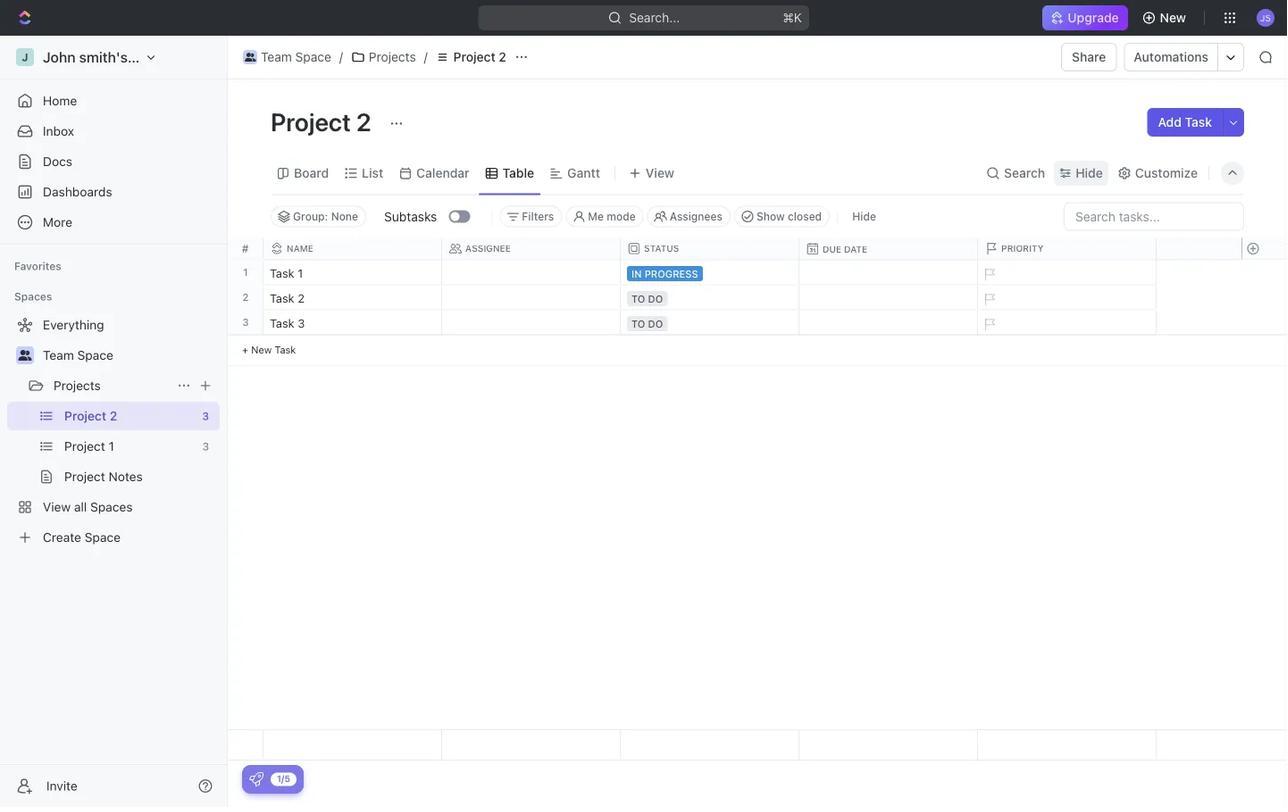 Task type: describe. For each thing, give the bounding box(es) containing it.
calendar link
[[413, 161, 470, 186]]

smith's
[[79, 49, 128, 66]]

add task
[[1158, 115, 1212, 130]]

dashboards
[[43, 185, 112, 199]]

everything
[[43, 318, 104, 332]]

do for task 2
[[648, 293, 663, 305]]

press space to select this row. row containing task 3
[[264, 310, 1157, 338]]

subtasks
[[384, 209, 437, 224]]

board link
[[290, 161, 329, 186]]

table link
[[499, 161, 534, 186]]

docs link
[[7, 147, 220, 176]]

dropdown menu image
[[800, 731, 977, 760]]

dashboards link
[[7, 178, 220, 206]]

⌘k
[[783, 10, 802, 25]]

filters
[[522, 210, 554, 223]]

space inside create space link
[[85, 530, 121, 545]]

more
[[43, 215, 72, 230]]

customize
[[1135, 166, 1198, 180]]

invite
[[46, 779, 78, 794]]

task 2
[[270, 291, 305, 305]]

1 vertical spatial team space link
[[43, 341, 216, 370]]

press space to select this row. row containing task 1
[[264, 260, 1157, 288]]

press space to select this row. row containing 1
[[228, 260, 264, 285]]

new for new task
[[251, 344, 272, 356]]

john smith's workspace
[[43, 49, 205, 66]]

1 horizontal spatial team space link
[[239, 46, 336, 68]]

due date button
[[800, 243, 978, 256]]

share button
[[1062, 43, 1117, 71]]

create space link
[[7, 524, 216, 552]]

user group image inside tree
[[18, 350, 32, 361]]

project 1 link
[[64, 432, 195, 461]]

upgrade
[[1068, 10, 1119, 25]]

view button
[[623, 152, 681, 194]]

home
[[43, 93, 77, 108]]

me mode
[[588, 210, 636, 223]]

assignee
[[466, 243, 511, 254]]

set priority image for 2
[[976, 286, 1002, 313]]

0 horizontal spatial spaces
[[14, 290, 52, 303]]

project 1
[[64, 439, 114, 454]]

team inside tree
[[43, 348, 74, 363]]

table
[[503, 166, 534, 180]]

more button
[[7, 208, 220, 237]]

create
[[43, 530, 81, 545]]

share
[[1072, 50, 1107, 64]]

board
[[294, 166, 329, 180]]

view for view all spaces
[[43, 500, 71, 515]]

due
[[823, 244, 842, 254]]

sidebar navigation
[[0, 36, 231, 808]]

group: none
[[293, 210, 358, 223]]

3 row group from the left
[[1242, 260, 1287, 367]]

1 vertical spatial space
[[77, 348, 113, 363]]

show closed
[[757, 210, 822, 223]]

list
[[362, 166, 383, 180]]

project 2 inside tree
[[64, 409, 117, 424]]

press space to select this row. row containing 2
[[228, 285, 264, 310]]

inbox link
[[7, 117, 220, 146]]

john
[[43, 49, 76, 66]]

project 2 link inside tree
[[64, 402, 195, 431]]

to do for task 2
[[632, 293, 663, 305]]

row inside grid
[[264, 238, 1161, 260]]

inbox
[[43, 124, 74, 138]]

workspace
[[131, 49, 205, 66]]

all
[[74, 500, 87, 515]]

1 horizontal spatial project 2 link
[[431, 46, 511, 68]]

show
[[757, 210, 785, 223]]

view all spaces link
[[7, 493, 216, 522]]

to do for task 3
[[632, 318, 663, 330]]

Search tasks... text field
[[1065, 203, 1244, 230]]

list link
[[358, 161, 383, 186]]

favorites
[[14, 260, 61, 273]]

home link
[[7, 87, 220, 115]]

3 inside press space to select this row. row
[[298, 316, 305, 330]]

priority column header
[[978, 238, 1161, 260]]

j
[[22, 51, 28, 63]]

name column header
[[264, 238, 446, 260]]

row group containing 1 2 3
[[228, 260, 264, 367]]

progress
[[645, 268, 698, 280]]

in
[[632, 268, 642, 280]]

hide inside hide dropdown button
[[1076, 166, 1103, 180]]

set priority element for 1
[[976, 261, 1002, 288]]

automations
[[1134, 50, 1209, 64]]

1 inside 1 2 3
[[243, 267, 248, 278]]

grid containing task 1
[[228, 238, 1288, 761]]

search button
[[981, 161, 1051, 186]]

1 horizontal spatial team
[[261, 50, 292, 64]]

due date
[[823, 244, 868, 254]]

calendar
[[417, 166, 470, 180]]

0 horizontal spatial projects link
[[54, 372, 170, 400]]

create space
[[43, 530, 121, 545]]

search
[[1004, 166, 1046, 180]]

spaces inside tree
[[90, 500, 133, 515]]

everything link
[[7, 311, 216, 340]]

upgrade link
[[1043, 5, 1128, 30]]

status button
[[621, 243, 800, 255]]

team space inside tree
[[43, 348, 113, 363]]



Task type: vqa. For each thing, say whether or not it's contained in the screenshot.
left Team Space
yes



Task type: locate. For each thing, give the bounding box(es) containing it.
new down task 3
[[251, 344, 272, 356]]

0 vertical spatial projects
[[369, 50, 416, 64]]

none
[[331, 210, 358, 223]]

priority button
[[978, 243, 1157, 255]]

project inside project notes link
[[64, 470, 105, 484]]

1 vertical spatial projects
[[54, 378, 101, 393]]

task down task 2
[[270, 316, 295, 330]]

1 horizontal spatial projects
[[369, 50, 416, 64]]

view button
[[623, 161, 681, 186]]

2 inside press space to select this row. row
[[298, 291, 305, 305]]

to do cell
[[621, 285, 800, 310], [621, 310, 800, 335]]

view up "assignees" button
[[646, 166, 675, 180]]

assignee button
[[442, 243, 621, 255]]

0 vertical spatial project 2
[[454, 50, 507, 64]]

1 vertical spatial team
[[43, 348, 74, 363]]

2 set priority element from the top
[[976, 286, 1002, 313]]

1 2 3
[[243, 267, 249, 328]]

new inside button
[[1160, 10, 1187, 25]]

0 horizontal spatial /
[[339, 50, 343, 64]]

1 horizontal spatial hide
[[1076, 166, 1103, 180]]

mode
[[607, 210, 636, 223]]

in progress
[[632, 268, 698, 280]]

hide up date
[[853, 210, 876, 223]]

1 horizontal spatial team space
[[261, 50, 331, 64]]

1 vertical spatial hide
[[853, 210, 876, 223]]

new button
[[1135, 4, 1197, 32]]

2
[[499, 50, 507, 64], [356, 107, 371, 136], [298, 291, 305, 305], [243, 292, 249, 303], [110, 409, 117, 424]]

task 1
[[270, 266, 303, 280]]

2 to from the top
[[632, 318, 646, 330]]

0 vertical spatial new
[[1160, 10, 1187, 25]]

new
[[1160, 10, 1187, 25], [251, 344, 272, 356]]

set priority image
[[976, 261, 1002, 288]]

set priority image down set priority image
[[976, 311, 1002, 338]]

1 vertical spatial to
[[632, 318, 646, 330]]

2 to do from the top
[[632, 318, 663, 330]]

view inside button
[[646, 166, 675, 180]]

1 vertical spatial project 2
[[271, 107, 377, 136]]

team space
[[261, 50, 331, 64], [43, 348, 113, 363]]

task inside button
[[1185, 115, 1212, 130]]

new task
[[251, 344, 296, 356]]

1 down # at left
[[243, 267, 248, 278]]

project notes link
[[64, 463, 216, 491]]

assignee column header
[[442, 238, 625, 260]]

row
[[264, 238, 1161, 260]]

status
[[644, 243, 679, 254]]

press space to select this row. row containing 3
[[228, 310, 264, 336]]

1 vertical spatial project 2 link
[[64, 402, 195, 431]]

tree inside 'sidebar' navigation
[[7, 311, 220, 552]]

2 set priority image from the top
[[976, 311, 1002, 338]]

project
[[454, 50, 496, 64], [271, 107, 351, 136], [64, 409, 106, 424], [64, 439, 105, 454], [64, 470, 105, 484]]

hide
[[1076, 166, 1103, 180], [853, 210, 876, 223]]

1 vertical spatial spaces
[[90, 500, 133, 515]]

0 vertical spatial project 2 link
[[431, 46, 511, 68]]

1 vertical spatial new
[[251, 344, 272, 356]]

0 vertical spatial to
[[632, 293, 646, 305]]

1 horizontal spatial user group image
[[245, 53, 256, 62]]

1 vertical spatial to do cell
[[621, 310, 800, 335]]

new up automations
[[1160, 10, 1187, 25]]

1 / from the left
[[339, 50, 343, 64]]

add
[[1158, 115, 1182, 130]]

in progress cell
[[621, 260, 800, 285]]

1 horizontal spatial /
[[424, 50, 428, 64]]

view all spaces
[[43, 500, 133, 515]]

2 vertical spatial space
[[85, 530, 121, 545]]

1 for project 1
[[109, 439, 114, 454]]

filters button
[[500, 206, 562, 227]]

hide right search
[[1076, 166, 1103, 180]]

projects link
[[347, 46, 421, 68], [54, 372, 170, 400]]

to do cell for task 3
[[621, 310, 800, 335]]

press space to select this row. row containing task 2
[[264, 285, 1157, 313]]

to do
[[632, 293, 663, 305], [632, 318, 663, 330]]

cell
[[442, 260, 621, 285], [800, 260, 978, 285], [442, 285, 621, 310], [800, 285, 978, 310], [442, 310, 621, 335], [800, 310, 978, 335]]

0 vertical spatial space
[[295, 50, 331, 64]]

closed
[[788, 210, 822, 223]]

2 / from the left
[[424, 50, 428, 64]]

to do cell for task 2
[[621, 285, 800, 310]]

projects
[[369, 50, 416, 64], [54, 378, 101, 393]]

hide inside hide button
[[853, 210, 876, 223]]

task for task 1
[[270, 266, 295, 280]]

1 horizontal spatial project 2
[[271, 107, 377, 136]]

1 down the name
[[298, 266, 303, 280]]

1 vertical spatial team space
[[43, 348, 113, 363]]

1 vertical spatial do
[[648, 318, 663, 330]]

2 inside tree
[[110, 409, 117, 424]]

customize button
[[1112, 161, 1204, 186]]

0 vertical spatial team space
[[261, 50, 331, 64]]

0 horizontal spatial projects
[[54, 378, 101, 393]]

0 horizontal spatial hide
[[853, 210, 876, 223]]

view
[[646, 166, 675, 180], [43, 500, 71, 515]]

2 horizontal spatial 1
[[298, 266, 303, 280]]

project 2 link
[[431, 46, 511, 68], [64, 402, 195, 431]]

task up task 2
[[270, 266, 295, 280]]

2 do from the top
[[648, 318, 663, 330]]

1 horizontal spatial 1
[[243, 267, 248, 278]]

onboarding checklist button image
[[249, 773, 264, 787]]

spaces
[[14, 290, 52, 303], [90, 500, 133, 515]]

1 vertical spatial projects link
[[54, 372, 170, 400]]

0 horizontal spatial project 2
[[64, 409, 117, 424]]

group:
[[293, 210, 328, 223]]

assignees
[[670, 210, 723, 223]]

1 horizontal spatial spaces
[[90, 500, 133, 515]]

press space to select this row. row
[[228, 260, 264, 285], [264, 260, 1157, 288], [1242, 260, 1287, 285], [228, 285, 264, 310], [264, 285, 1157, 313], [1242, 285, 1287, 310], [228, 310, 264, 336], [264, 310, 1157, 338], [1242, 310, 1287, 336], [264, 731, 1157, 761], [1242, 731, 1287, 761]]

to for task 3
[[632, 318, 646, 330]]

1 horizontal spatial view
[[646, 166, 675, 180]]

priority
[[1002, 243, 1044, 254]]

project notes
[[64, 470, 143, 484]]

set priority image
[[976, 286, 1002, 313], [976, 311, 1002, 338]]

gantt
[[568, 166, 600, 180]]

0 horizontal spatial team space
[[43, 348, 113, 363]]

set priority image for 3
[[976, 311, 1002, 338]]

1
[[298, 266, 303, 280], [243, 267, 248, 278], [109, 439, 114, 454]]

status column header
[[621, 238, 803, 260]]

0 horizontal spatial user group image
[[18, 350, 32, 361]]

0 vertical spatial spaces
[[14, 290, 52, 303]]

onboarding checklist button element
[[249, 773, 264, 787]]

1 vertical spatial view
[[43, 500, 71, 515]]

2 inside 1 2 3
[[243, 292, 249, 303]]

0 vertical spatial to do
[[632, 293, 663, 305]]

docs
[[43, 154, 72, 169]]

project 2
[[454, 50, 507, 64], [271, 107, 377, 136], [64, 409, 117, 424]]

0 vertical spatial view
[[646, 166, 675, 180]]

to for task 2
[[632, 293, 646, 305]]

task 3
[[270, 316, 305, 330]]

gantt link
[[564, 161, 600, 186]]

projects inside tree
[[54, 378, 101, 393]]

0 vertical spatial hide
[[1076, 166, 1103, 180]]

1 to from the top
[[632, 293, 646, 305]]

2 vertical spatial project 2
[[64, 409, 117, 424]]

favorites button
[[7, 256, 69, 277]]

due date column header
[[800, 238, 982, 260]]

search...
[[629, 10, 680, 25]]

subtasks button
[[377, 202, 449, 231]]

view left all
[[43, 500, 71, 515]]

js
[[1261, 12, 1271, 23]]

0 horizontal spatial view
[[43, 500, 71, 515]]

do for task 3
[[648, 318, 663, 330]]

1 inside tree
[[109, 439, 114, 454]]

add task button
[[1148, 108, 1223, 137]]

0 horizontal spatial team
[[43, 348, 74, 363]]

task for task 3
[[270, 316, 295, 330]]

0 horizontal spatial new
[[251, 344, 272, 356]]

team
[[261, 50, 292, 64], [43, 348, 74, 363]]

date
[[844, 244, 868, 254]]

assignees button
[[647, 206, 731, 227]]

team space link
[[239, 46, 336, 68], [43, 341, 216, 370]]

name button
[[264, 243, 442, 255]]

1 horizontal spatial projects link
[[347, 46, 421, 68]]

task for task 2
[[270, 291, 295, 305]]

1 do from the top
[[648, 293, 663, 305]]

2 horizontal spatial project 2
[[454, 50, 507, 64]]

3
[[298, 316, 305, 330], [243, 317, 249, 328], [202, 410, 209, 423], [202, 440, 209, 453]]

task down task 3
[[275, 344, 296, 356]]

set priority element for 2
[[976, 286, 1002, 313]]

spaces up create space link
[[90, 500, 133, 515]]

0 vertical spatial team
[[261, 50, 292, 64]]

1 vertical spatial user group image
[[18, 350, 32, 361]]

3 set priority element from the top
[[976, 311, 1002, 338]]

automations button
[[1125, 44, 1218, 71]]

view for view
[[646, 166, 675, 180]]

hide button
[[1054, 161, 1109, 186]]

0 horizontal spatial 1
[[109, 439, 114, 454]]

0 horizontal spatial project 2 link
[[64, 402, 195, 431]]

#
[[242, 243, 249, 255]]

show closed button
[[734, 206, 830, 227]]

0 vertical spatial user group image
[[245, 53, 256, 62]]

1 row group from the left
[[228, 260, 264, 367]]

tree containing everything
[[7, 311, 220, 552]]

grid
[[228, 238, 1288, 761]]

2 to do cell from the top
[[621, 310, 800, 335]]

1 set priority image from the top
[[976, 286, 1002, 313]]

view inside tree
[[43, 500, 71, 515]]

tree
[[7, 311, 220, 552]]

spaces down 'favorites'
[[14, 290, 52, 303]]

0 horizontal spatial team space link
[[43, 341, 216, 370]]

1 vertical spatial to do
[[632, 318, 663, 330]]

john smith's workspace, , element
[[16, 48, 34, 66]]

me mode button
[[566, 206, 644, 227]]

row containing name
[[264, 238, 1161, 260]]

1 inside press space to select this row. row
[[298, 266, 303, 280]]

1/5
[[277, 774, 290, 784]]

1 to do from the top
[[632, 293, 663, 305]]

0 vertical spatial do
[[648, 293, 663, 305]]

notes
[[109, 470, 143, 484]]

1 horizontal spatial new
[[1160, 10, 1187, 25]]

project inside project 1 link
[[64, 439, 105, 454]]

me
[[588, 210, 604, 223]]

task right add
[[1185, 115, 1212, 130]]

set priority element for 3
[[976, 311, 1002, 338]]

1 up project notes
[[109, 439, 114, 454]]

hide button
[[845, 206, 884, 227]]

name
[[287, 243, 313, 254]]

task down the task 1
[[270, 291, 295, 305]]

0 vertical spatial projects link
[[347, 46, 421, 68]]

set priority image down priority
[[976, 286, 1002, 313]]

set priority element
[[976, 261, 1002, 288], [976, 286, 1002, 313], [976, 311, 1002, 338]]

row group
[[228, 260, 264, 367], [264, 260, 1157, 367], [1242, 260, 1287, 367]]

0 vertical spatial team space link
[[239, 46, 336, 68]]

1 for task 1
[[298, 266, 303, 280]]

do
[[648, 293, 663, 305], [648, 318, 663, 330]]

task
[[1185, 115, 1212, 130], [270, 266, 295, 280], [270, 291, 295, 305], [270, 316, 295, 330], [275, 344, 296, 356]]

0 vertical spatial to do cell
[[621, 285, 800, 310]]

row group containing task 1
[[264, 260, 1157, 367]]

1 to do cell from the top
[[621, 285, 800, 310]]

1 set priority element from the top
[[976, 261, 1002, 288]]

to
[[632, 293, 646, 305], [632, 318, 646, 330]]

new for new
[[1160, 10, 1187, 25]]

2 row group from the left
[[264, 260, 1157, 367]]

js button
[[1252, 4, 1280, 32]]

/
[[339, 50, 343, 64], [424, 50, 428, 64]]

user group image
[[245, 53, 256, 62], [18, 350, 32, 361]]



